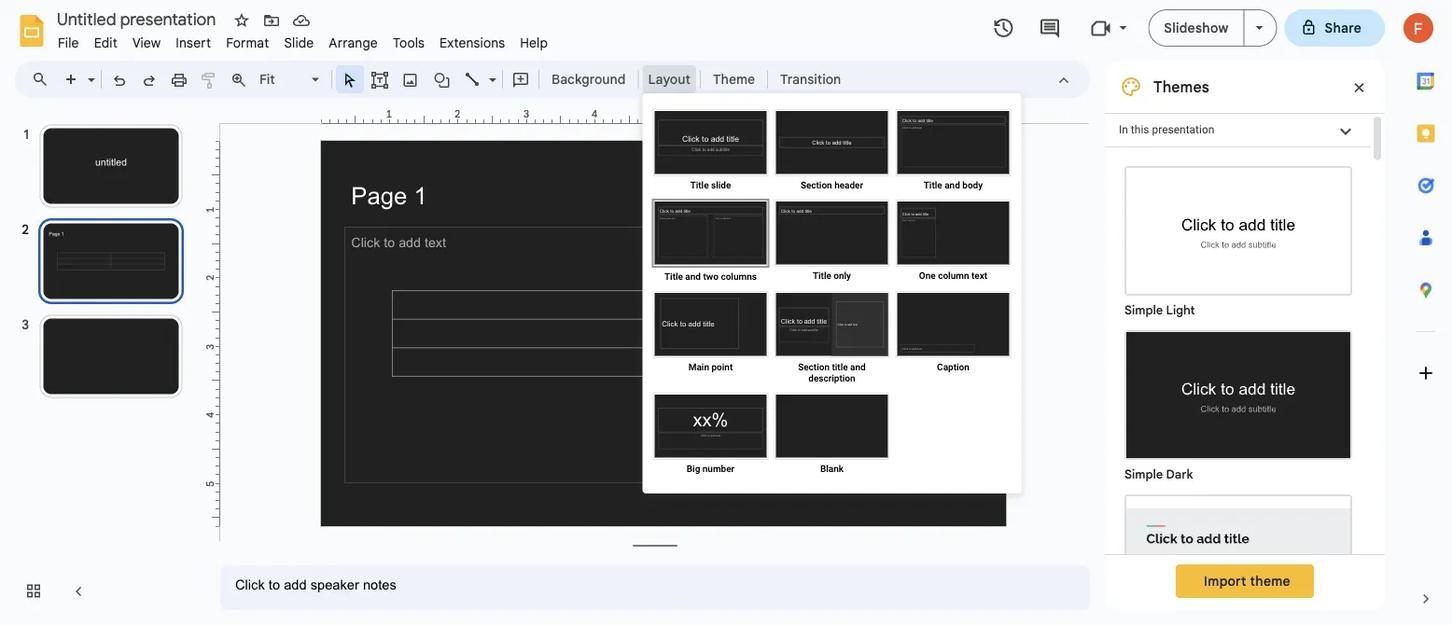 Task type: describe. For each thing, give the bounding box(es) containing it.
in this presentation
[[1119, 123, 1215, 136]]

theme button
[[705, 65, 764, 93]]

share
[[1325, 20, 1362, 36]]

insert menu item
[[168, 32, 219, 54]]

section title and description
[[798, 361, 866, 384]]

import theme button
[[1176, 565, 1314, 598]]

arrange menu item
[[321, 32, 385, 54]]

option group inside themes section
[[1105, 147, 1370, 625]]

theme
[[1250, 573, 1291, 589]]

view menu item
[[125, 32, 168, 54]]

section header
[[801, 179, 863, 190]]

cell inside themes application
[[893, 390, 1014, 481]]

main toolbar
[[55, 65, 851, 94]]

extensions menu item
[[432, 32, 513, 54]]

and for two
[[686, 271, 701, 282]]

extensions
[[440, 35, 505, 51]]

one column text
[[919, 270, 988, 281]]

section for section header
[[801, 179, 832, 190]]

Rename text field
[[50, 7, 227, 30]]

main
[[689, 361, 709, 372]]

background button
[[543, 65, 634, 93]]

transition
[[780, 71, 841, 87]]

simple dark
[[1125, 467, 1193, 482]]

themes application
[[0, 0, 1452, 625]]

theme
[[713, 71, 755, 87]]

share button
[[1285, 9, 1385, 47]]

header
[[835, 179, 863, 190]]

tools
[[393, 35, 425, 51]]

slideshow button
[[1148, 9, 1245, 47]]

shape image
[[432, 66, 453, 92]]

help menu item
[[513, 32, 556, 54]]

Simple Dark radio
[[1115, 321, 1362, 485]]

tab list inside menu bar banner
[[1400, 55, 1452, 573]]

tools menu item
[[385, 32, 432, 54]]

title for title only
[[813, 270, 832, 281]]

title for title and body
[[924, 179, 942, 190]]

two
[[703, 271, 719, 282]]

slideshow
[[1164, 20, 1229, 36]]

themes section
[[1105, 61, 1385, 625]]

transition button
[[772, 65, 850, 93]]

Zoom field
[[254, 66, 328, 94]]

main point
[[689, 361, 733, 372]]

title for title and two columns
[[665, 271, 683, 282]]

one
[[919, 270, 936, 281]]

title slide
[[690, 179, 731, 190]]

Menus field
[[23, 66, 64, 92]]

title for title slide
[[690, 179, 709, 190]]

Star checkbox
[[229, 7, 255, 34]]

insert
[[176, 35, 211, 51]]

menu bar inside menu bar banner
[[50, 24, 556, 55]]

simple for simple dark
[[1125, 467, 1163, 482]]

layout
[[648, 71, 691, 87]]

import theme
[[1204, 573, 1291, 589]]

description
[[809, 372, 856, 384]]



Task type: locate. For each thing, give the bounding box(es) containing it.
2 row from the top
[[650, 197, 1014, 288]]

new slide with layout image
[[83, 67, 95, 74]]

format menu item
[[219, 32, 277, 54]]

title
[[690, 179, 709, 190], [924, 179, 942, 190], [813, 270, 832, 281], [665, 271, 683, 282]]

and left body
[[945, 179, 960, 190]]

row down transition button
[[650, 106, 1014, 197]]

2 horizontal spatial and
[[945, 179, 960, 190]]

2 simple from the top
[[1125, 467, 1163, 482]]

cell
[[893, 390, 1014, 481]]

presentation
[[1152, 123, 1215, 136]]

1 row from the top
[[650, 106, 1014, 197]]

this
[[1131, 123, 1150, 136]]

4 row from the top
[[650, 390, 1014, 481]]

menu bar banner
[[0, 0, 1452, 625]]

menu bar containing file
[[50, 24, 556, 55]]

simple light
[[1125, 303, 1195, 318]]

title and body
[[924, 179, 983, 190]]

menu bar
[[50, 24, 556, 55]]

1 vertical spatial simple
[[1125, 467, 1163, 482]]

section for section title and description
[[798, 361, 830, 372]]

1 simple from the top
[[1125, 303, 1163, 318]]

and for body
[[945, 179, 960, 190]]

edit menu item
[[86, 32, 125, 54]]

2 vertical spatial and
[[850, 361, 866, 372]]

insert image image
[[400, 66, 421, 92]]

edit
[[94, 35, 118, 51]]

Simple Light radio
[[1115, 157, 1362, 625]]

simple for simple light
[[1125, 303, 1163, 318]]

0 horizontal spatial and
[[686, 271, 701, 282]]

file menu item
[[50, 32, 86, 54]]

simple inside radio
[[1125, 467, 1163, 482]]

section inside section title and description
[[798, 361, 830, 372]]

presentation options image
[[1256, 26, 1263, 30]]

simple
[[1125, 303, 1163, 318], [1125, 467, 1163, 482]]

navigation
[[0, 105, 205, 625]]

arrange
[[329, 35, 378, 51]]

point
[[712, 361, 733, 372]]

number
[[703, 463, 735, 474]]

light
[[1166, 303, 1195, 318]]

tab list
[[1400, 55, 1452, 573]]

help
[[520, 35, 548, 51]]

section
[[801, 179, 832, 190], [798, 361, 830, 372]]

and right title
[[850, 361, 866, 372]]

and left two
[[686, 271, 701, 282]]

1 vertical spatial section
[[798, 361, 830, 372]]

row
[[650, 106, 1014, 197], [650, 197, 1014, 288], [650, 288, 1014, 390], [650, 390, 1014, 481]]

0 vertical spatial and
[[945, 179, 960, 190]]

text
[[972, 270, 988, 281]]

row containing title slide
[[650, 106, 1014, 197]]

and
[[945, 179, 960, 190], [686, 271, 701, 282], [850, 361, 866, 372]]

title left the only
[[813, 270, 832, 281]]

format
[[226, 35, 269, 51]]

3 row from the top
[[650, 288, 1014, 390]]

slide
[[711, 179, 731, 190]]

title left two
[[665, 271, 683, 282]]

Zoom text field
[[257, 66, 309, 92]]

columns
[[721, 271, 757, 282]]

row containing big number
[[650, 390, 1014, 481]]

navigation inside themes application
[[0, 105, 205, 625]]

body
[[963, 179, 983, 190]]

0 vertical spatial section
[[801, 179, 832, 190]]

themes
[[1154, 77, 1210, 96]]

streamline image
[[1127, 497, 1351, 623]]

import
[[1204, 573, 1247, 589]]

Streamline radio
[[1115, 485, 1362, 625]]

option group
[[1105, 147, 1370, 625]]

simple inside option
[[1125, 303, 1163, 318]]

title
[[832, 361, 848, 372]]

title left body
[[924, 179, 942, 190]]

title only
[[813, 270, 851, 281]]

row containing title only
[[650, 197, 1014, 288]]

big
[[687, 463, 700, 474]]

background
[[552, 71, 626, 87]]

caption
[[937, 361, 970, 372]]

option group containing simple light
[[1105, 147, 1370, 625]]

section left title
[[798, 361, 830, 372]]

row down description
[[650, 390, 1014, 481]]

only
[[834, 270, 851, 281]]

view
[[132, 35, 161, 51]]

simple left light
[[1125, 303, 1163, 318]]

slide
[[284, 35, 314, 51]]

simple left dark
[[1125, 467, 1163, 482]]

blank
[[820, 463, 844, 474]]

in this presentation tab
[[1105, 113, 1370, 147]]

row down title only
[[650, 288, 1014, 390]]

in
[[1119, 123, 1128, 136]]

slide menu item
[[277, 32, 321, 54]]

row down section header
[[650, 197, 1014, 288]]

layout button
[[643, 65, 696, 93]]

0 vertical spatial simple
[[1125, 303, 1163, 318]]

dark
[[1166, 467, 1193, 482]]

column
[[938, 270, 969, 281]]

file
[[58, 35, 79, 51]]

section left header
[[801, 179, 832, 190]]

1 horizontal spatial and
[[850, 361, 866, 372]]

title and two columns
[[665, 271, 757, 282]]

1 vertical spatial and
[[686, 271, 701, 282]]

big number
[[687, 463, 735, 474]]

row containing main point
[[650, 288, 1014, 390]]

title left slide
[[690, 179, 709, 190]]

and inside section title and description
[[850, 361, 866, 372]]



Task type: vqa. For each thing, say whether or not it's contained in the screenshot.
Other Vendor radio
no



